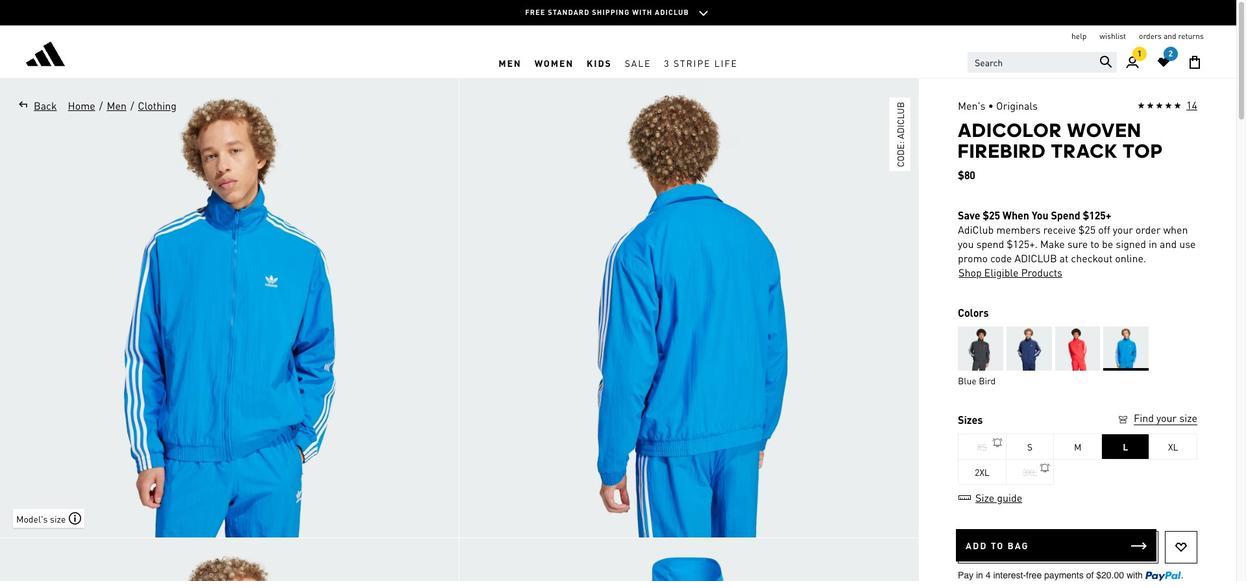 Task type: vqa. For each thing, say whether or not it's contained in the screenshot.
small
no



Task type: describe. For each thing, give the bounding box(es) containing it.
life
[[715, 57, 738, 69]]

signed
[[1116, 237, 1147, 251]]

2 / from the left
[[130, 99, 134, 112]]

back link
[[13, 98, 57, 114]]

find your size
[[1134, 411, 1198, 425]]

product color: night indigo image
[[1007, 327, 1052, 371]]

1
[[1138, 49, 1142, 58]]

wishlist
[[1100, 31, 1127, 41]]

kids link
[[581, 47, 619, 78]]

3xl button
[[1007, 459, 1055, 485]]

when
[[1164, 223, 1189, 236]]

sure
[[1068, 237, 1089, 251]]

clothing link
[[137, 98, 177, 114]]

add to bag
[[966, 540, 1030, 551]]

promo
[[958, 251, 988, 265]]

code
[[991, 251, 1012, 265]]

clothing
[[138, 99, 177, 112]]

top
[[1123, 140, 1164, 162]]

sale
[[625, 57, 652, 69]]

m button
[[1055, 434, 1102, 460]]

originals
[[997, 99, 1038, 112]]

to
[[1091, 237, 1100, 251]]

$80
[[958, 168, 976, 182]]

you
[[1032, 208, 1049, 222]]

products
[[1022, 266, 1063, 279]]

returns
[[1179, 31, 1205, 41]]

0 horizontal spatial adiclub
[[655, 8, 689, 17]]

men
[[107, 99, 127, 112]]

to
[[991, 540, 1005, 551]]

help
[[1072, 31, 1087, 41]]

orders
[[1140, 31, 1162, 41]]

men's
[[958, 99, 986, 112]]

orders and returns link
[[1140, 31, 1205, 42]]

s
[[1028, 441, 1033, 453]]

home link
[[67, 98, 96, 114]]

women
[[535, 57, 574, 69]]

track
[[1052, 140, 1119, 162]]

2xl
[[975, 466, 990, 478]]

1 vertical spatial $25
[[1079, 223, 1096, 236]]

online.
[[1116, 251, 1147, 265]]

xl
[[1169, 441, 1179, 453]]

stripe
[[674, 57, 711, 69]]

eligible
[[985, 266, 1019, 279]]

model's size
[[16, 513, 66, 524]]

at
[[1060, 251, 1069, 265]]

men's • originals
[[958, 99, 1038, 112]]

free
[[525, 8, 546, 17]]

code:
[[895, 141, 906, 167]]

make
[[1041, 237, 1065, 251]]

sizes
[[958, 413, 983, 427]]

xl button
[[1150, 434, 1198, 460]]

in
[[1149, 237, 1158, 251]]

14 button
[[1138, 98, 1198, 114]]

add to bag button
[[956, 529, 1157, 562]]

when
[[1003, 208, 1030, 222]]

product color: black image
[[958, 327, 1004, 371]]

bird
[[979, 375, 996, 386]]

shipping
[[592, 8, 630, 17]]

kids
[[587, 57, 612, 69]]

blue bird
[[958, 375, 996, 386]]

off
[[1099, 223, 1111, 236]]

•
[[989, 99, 994, 112]]

free standard shipping with adiclub
[[525, 8, 689, 17]]



Task type: locate. For each thing, give the bounding box(es) containing it.
1 horizontal spatial $25
[[1079, 223, 1096, 236]]

members
[[997, 223, 1041, 236]]

adiclub
[[958, 223, 994, 236]]

1 horizontal spatial /
[[130, 99, 134, 112]]

home
[[68, 99, 95, 112]]

0 vertical spatial $25
[[983, 208, 1001, 222]]

size inside button
[[1180, 411, 1198, 425]]

1 vertical spatial your
[[1157, 411, 1177, 425]]

3 stripe life link
[[658, 47, 745, 78]]

blue adicolor woven firebird track top image
[[0, 79, 459, 538], [460, 79, 919, 538], [0, 538, 459, 581], [460, 538, 919, 581]]

2
[[1169, 49, 1173, 58]]

size guide
[[976, 491, 1023, 505]]

0 horizontal spatial /
[[99, 99, 103, 112]]

help link
[[1072, 31, 1087, 42]]

product color: better scarlet image
[[1056, 327, 1101, 371]]

0 horizontal spatial your
[[1113, 223, 1134, 236]]

adiclub up code: on the top right of page
[[895, 102, 906, 139]]

model's size button
[[13, 509, 85, 528]]

back
[[34, 99, 57, 112]]

Search field
[[968, 52, 1118, 73]]

0 vertical spatial adiclub
[[655, 8, 689, 17]]

adicolor woven firebird track top $80
[[958, 119, 1164, 182]]

and right in
[[1160, 237, 1177, 251]]

wishlist link
[[1100, 31, 1127, 42]]

woven
[[1068, 119, 1142, 142]]

model's
[[16, 513, 48, 524]]

3
[[665, 57, 671, 69]]

0 horizontal spatial size
[[50, 513, 66, 524]]

order
[[1136, 223, 1161, 236]]

your up signed
[[1113, 223, 1134, 236]]

be
[[1103, 237, 1114, 251]]

save $25 when you spend $125+ adiclub members receive $25 off your order when you spend $125+. make sure to be signed in and use promo code adiclub at checkout online. shop eligible products
[[958, 208, 1196, 279]]

with
[[633, 8, 653, 17]]

find
[[1134, 411, 1155, 425]]

$25 up adiclub
[[983, 208, 1001, 222]]

bag
[[1008, 540, 1030, 551]]

1 vertical spatial and
[[1160, 237, 1177, 251]]

blue
[[958, 375, 977, 386]]

1 horizontal spatial adiclub
[[895, 102, 906, 139]]

2 vertical spatial adiclub
[[1015, 251, 1058, 265]]

spend
[[1052, 208, 1081, 222]]

1 horizontal spatial size
[[1180, 411, 1198, 425]]

m
[[1075, 441, 1082, 453]]

adiclub up products
[[1015, 251, 1058, 265]]

size right model's
[[50, 513, 66, 524]]

1 / from the left
[[99, 99, 103, 112]]

shop
[[959, 266, 982, 279]]

main navigation element
[[296, 47, 941, 78]]

men link
[[106, 98, 127, 114]]

0 horizontal spatial $25
[[983, 208, 1001, 222]]

$25 up to
[[1079, 223, 1096, 236]]

2 link
[[1149, 47, 1180, 78]]

$125+.
[[1007, 237, 1038, 251]]

0 vertical spatial and
[[1164, 31, 1177, 41]]

you
[[958, 237, 974, 251]]

your right find
[[1157, 411, 1177, 425]]

shop eligible products link
[[958, 266, 1064, 280]]

spend
[[977, 237, 1005, 251]]

size inside button
[[50, 513, 66, 524]]

size up xl button
[[1180, 411, 1198, 425]]

/
[[99, 99, 103, 112], [130, 99, 134, 112]]

your inside button
[[1157, 411, 1177, 425]]

l button
[[1102, 434, 1150, 460]]

women link
[[528, 47, 581, 78]]

sale link
[[619, 47, 658, 78]]

/ right 'men'
[[130, 99, 134, 112]]

men link
[[492, 47, 528, 78]]

xs button
[[959, 434, 1007, 460]]

$125+
[[1083, 208, 1112, 222]]

firebird
[[958, 140, 1047, 162]]

size guide link
[[958, 491, 1023, 505]]

0 vertical spatial your
[[1113, 223, 1134, 236]]

3 stripe life
[[665, 57, 738, 69]]

and
[[1164, 31, 1177, 41], [1160, 237, 1177, 251]]

save
[[958, 208, 981, 222]]

colors
[[958, 306, 989, 319]]

your inside the save $25 when you spend $125+ adiclub members receive $25 off your order when you spend $125+. make sure to be signed in and use promo code adiclub at checkout online. shop eligible products
[[1113, 223, 1134, 236]]

$25
[[983, 208, 1001, 222], [1079, 223, 1096, 236]]

0 vertical spatial size
[[1180, 411, 1198, 425]]

checkout
[[1072, 251, 1113, 265]]

guide
[[998, 491, 1023, 505]]

xs
[[978, 441, 988, 453]]

14
[[1187, 98, 1198, 112]]

and inside the save $25 when you spend $125+ adiclub members receive $25 off your order when you spend $125+. make sure to be signed in and use promo code adiclub at checkout online. shop eligible products
[[1160, 237, 1177, 251]]

orders and returns
[[1140, 31, 1205, 41]]

code: adiclub
[[895, 102, 906, 167]]

adicolor
[[958, 119, 1063, 142]]

2xl button
[[959, 459, 1007, 485]]

your
[[1113, 223, 1134, 236], [1157, 411, 1177, 425]]

l
[[1123, 441, 1129, 453]]

receive
[[1044, 223, 1076, 236]]

product color: blue bird image
[[1104, 327, 1149, 371]]

find your size image
[[1118, 414, 1130, 426]]

adiclub inside the save $25 when you spend $125+ adiclub members receive $25 off your order when you spend $125+. make sure to be signed in and use promo code adiclub at checkout online. shop eligible products
[[1015, 251, 1058, 265]]

men
[[499, 57, 522, 69]]

1 horizontal spatial your
[[1157, 411, 1177, 425]]

find your size button
[[1118, 411, 1198, 427]]

1 vertical spatial adiclub
[[895, 102, 906, 139]]

and up 2
[[1164, 31, 1177, 41]]

size
[[976, 491, 995, 505]]

2 horizontal spatial adiclub
[[1015, 251, 1058, 265]]

/ left 'men'
[[99, 99, 103, 112]]

adiclub right with
[[655, 8, 689, 17]]

3xl
[[1023, 466, 1038, 478]]

standard
[[548, 8, 590, 17]]

1 vertical spatial size
[[50, 513, 66, 524]]

add
[[966, 540, 988, 551]]

home / men / clothing
[[68, 99, 177, 112]]



